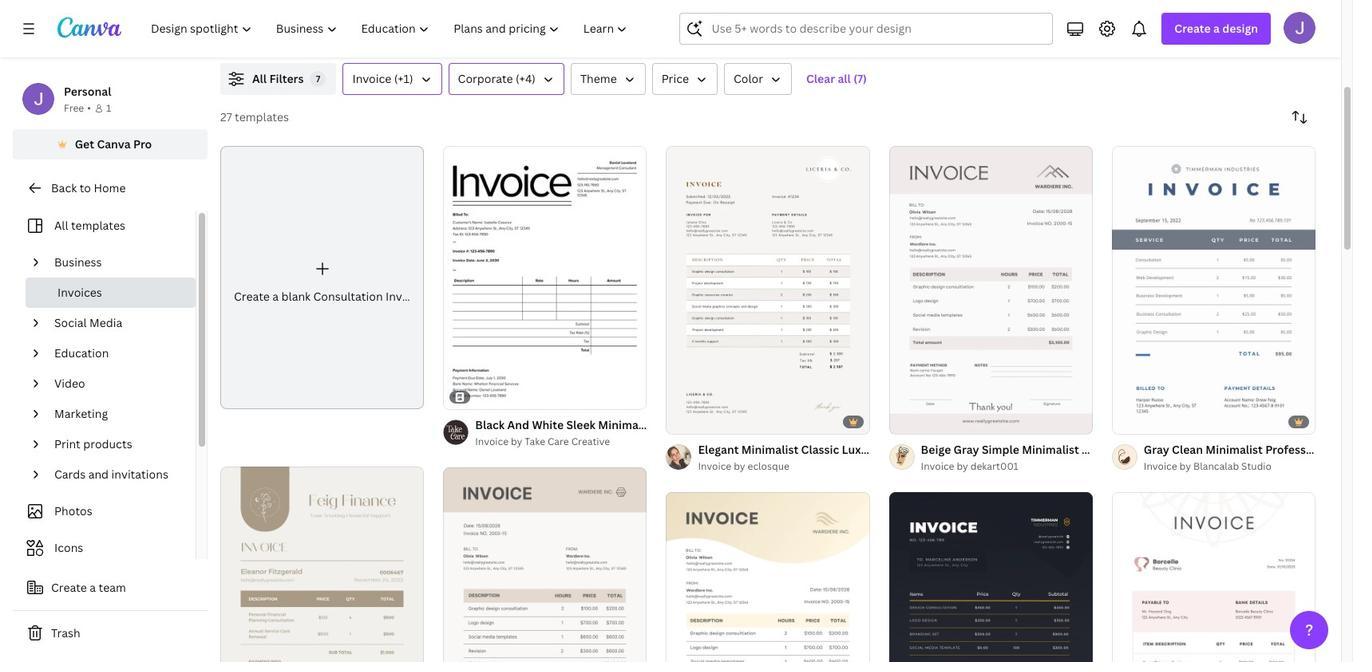 Task type: describe. For each thing, give the bounding box(es) containing it.
eclosque
[[748, 460, 790, 474]]

back
[[51, 180, 77, 196]]

back to home
[[51, 180, 126, 196]]

cards
[[54, 467, 86, 482]]

elegant
[[698, 442, 739, 458]]

clear all (7) button
[[799, 63, 875, 95]]

corporate (+4)
[[458, 71, 536, 86]]

create a team button
[[13, 573, 208, 605]]

1
[[106, 101, 111, 115]]

a for team
[[90, 581, 96, 596]]

Sort by button
[[1284, 101, 1316, 133]]

invitations
[[111, 467, 168, 482]]

get canva pro
[[75, 137, 152, 152]]

social media link
[[48, 308, 186, 339]]

care
[[548, 435, 569, 449]]

minimalist inside beige gray simple minimalist consultation invoice invoice by dekart001
[[1022, 442, 1079, 458]]

beige
[[921, 442, 951, 458]]

social
[[54, 315, 87, 331]]

elegant minimalist classic luxury business invoice template link
[[698, 442, 1026, 459]]

invoice by take care creative
[[475, 435, 610, 449]]

beige aesthetic invoice image
[[220, 467, 424, 663]]

print products
[[54, 437, 132, 452]]

icons
[[54, 541, 83, 556]]

creative
[[572, 435, 610, 449]]

27 templates
[[220, 109, 289, 125]]

get
[[75, 137, 94, 152]]

invoice (+1) button
[[343, 63, 442, 95]]

print products link
[[48, 430, 186, 460]]

invoice inside create a blank consultation invoice element
[[386, 289, 425, 304]]

create a blank consultation invoice
[[234, 289, 425, 304]]

invoices
[[57, 285, 102, 300]]

create a team
[[51, 581, 126, 596]]

business inside elegant minimalist classic luxury business invoice template invoice by eclosque
[[882, 442, 930, 458]]

photos link
[[22, 497, 186, 527]]

icons link
[[22, 533, 186, 564]]

education link
[[48, 339, 186, 369]]

canva
[[97, 137, 131, 152]]

beige gray simple minimalist consultation invoice invoice by dekart001
[[921, 442, 1195, 474]]

home
[[94, 180, 126, 196]]

clear all (7)
[[807, 71, 867, 86]]

a for design
[[1214, 21, 1220, 36]]

create for create a team
[[51, 581, 87, 596]]

invoice inside invoice (+1) button
[[353, 71, 392, 86]]

by left blancalab
[[1180, 460, 1191, 474]]

2 horizontal spatial beige gray simple minimalist consultation invoice image
[[889, 146, 1093, 434]]

classic
[[801, 442, 839, 458]]

0 horizontal spatial business
[[54, 255, 102, 270]]

all templates link
[[22, 211, 186, 241]]

personal
[[64, 84, 111, 99]]

color button
[[724, 63, 792, 95]]

cards and invitations
[[54, 467, 168, 482]]

gray
[[954, 442, 980, 458]]

7
[[316, 73, 320, 85]]

invoice by eclosque link
[[698, 459, 870, 475]]

corporate (+4) button
[[448, 63, 565, 95]]

get canva pro button
[[13, 129, 208, 160]]

color
[[734, 71, 763, 86]]

team
[[99, 581, 126, 596]]

business link
[[48, 248, 186, 278]]

27
[[220, 109, 232, 125]]

back to home link
[[13, 172, 208, 204]]

by inside beige gray simple minimalist consultation invoice invoice by dekart001
[[957, 460, 969, 474]]

blancalab
[[1194, 460, 1239, 474]]

take
[[525, 435, 545, 449]]

templates for 27 templates
[[235, 109, 289, 125]]

studio
[[1242, 460, 1272, 474]]

consultation inside beige gray simple minimalist consultation invoice invoice by dekart001
[[1082, 442, 1153, 458]]

black and white sleek minimalist management consulting invoice doc image
[[443, 146, 647, 410]]

to
[[80, 180, 91, 196]]

products
[[83, 437, 132, 452]]

simple
[[982, 442, 1020, 458]]

education
[[54, 346, 109, 361]]

by inside elegant minimalist classic luxury business invoice template invoice by eclosque
[[734, 460, 746, 474]]

corporate
[[458, 71, 513, 86]]

all templates
[[54, 218, 125, 233]]



Task type: vqa. For each thing, say whether or not it's contained in the screenshot.
the Page 1 / 1
no



Task type: locate. For each thing, give the bounding box(es) containing it.
theme
[[580, 71, 617, 86]]

video link
[[48, 369, 186, 399]]

all
[[838, 71, 851, 86]]

business right luxury
[[882, 442, 930, 458]]

0 horizontal spatial templates
[[71, 218, 125, 233]]

theme button
[[571, 63, 646, 95]]

blank
[[282, 289, 311, 304]]

all left the filters
[[252, 71, 267, 86]]

1 horizontal spatial business
[[882, 442, 930, 458]]

invoice inside invoice by take care creative "link"
[[475, 435, 509, 449]]

pro
[[133, 137, 152, 152]]

•
[[87, 101, 91, 115]]

by
[[511, 435, 523, 449], [734, 460, 746, 474], [957, 460, 969, 474], [1180, 460, 1191, 474]]

all for all templates
[[54, 218, 68, 233]]

a for blank
[[273, 289, 279, 304]]

1 vertical spatial a
[[273, 289, 279, 304]]

price button
[[652, 63, 718, 95]]

dekart001
[[971, 460, 1019, 474]]

media
[[89, 315, 122, 331]]

1 vertical spatial templates
[[71, 218, 125, 233]]

create a blank consultation invoice link
[[220, 146, 425, 410]]

price
[[662, 71, 689, 86]]

1 horizontal spatial templates
[[235, 109, 289, 125]]

2 minimalist from the left
[[1022, 442, 1079, 458]]

create down icons
[[51, 581, 87, 596]]

(+1)
[[394, 71, 413, 86]]

invoice inside invoice by blancalab studio link
[[1144, 460, 1178, 474]]

0 horizontal spatial consultation
[[313, 289, 383, 304]]

create inside dropdown button
[[1175, 21, 1211, 36]]

business
[[54, 255, 102, 270], [882, 442, 930, 458]]

beige gray simple minimalist consultation invoice image for invoice by eclosque
[[666, 493, 870, 663]]

1 vertical spatial create
[[234, 289, 270, 304]]

1 horizontal spatial beige gray simple minimalist consultation invoice image
[[666, 493, 870, 663]]

a
[[1214, 21, 1220, 36], [273, 289, 279, 304], [90, 581, 96, 596]]

7 filter options selected element
[[310, 71, 326, 87]]

create left design
[[1175, 21, 1211, 36]]

0 vertical spatial create
[[1175, 21, 1211, 36]]

invoice (+1)
[[353, 71, 413, 86]]

beige gray simple minimalist consultation invoice image for invoice by take care creative
[[443, 468, 647, 663]]

invoice by dekart001 link
[[921, 459, 1093, 475]]

create a design
[[1175, 21, 1259, 36]]

create a design button
[[1162, 13, 1271, 45]]

a left design
[[1214, 21, 1220, 36]]

1 consulting invoice templates image from the left
[[975, 0, 1316, 44]]

templates
[[235, 109, 289, 125], [71, 218, 125, 233]]

1 vertical spatial consultation
[[1082, 442, 1153, 458]]

free
[[64, 101, 84, 115]]

by inside "link"
[[511, 435, 523, 449]]

0 vertical spatial all
[[252, 71, 267, 86]]

video
[[54, 376, 85, 391]]

trash
[[51, 626, 80, 641]]

None search field
[[680, 13, 1054, 45]]

0 horizontal spatial minimalist
[[742, 442, 799, 458]]

design
[[1223, 21, 1259, 36]]

minimalist
[[742, 442, 799, 458], [1022, 442, 1079, 458]]

invoice by blancalab studio
[[1144, 460, 1272, 474]]

(+4)
[[516, 71, 536, 86]]

0 horizontal spatial a
[[90, 581, 96, 596]]

create for create a design
[[1175, 21, 1211, 36]]

a inside create a team button
[[90, 581, 96, 596]]

a inside create a blank consultation invoice element
[[273, 289, 279, 304]]

2 consulting invoice templates image from the left
[[1076, 0, 1216, 15]]

elegant minimalist classic luxury business invoice template invoice by eclosque
[[698, 442, 1026, 474]]

2 vertical spatial create
[[51, 581, 87, 596]]

0 horizontal spatial beige gray simple minimalist consultation invoice image
[[443, 468, 647, 663]]

a left blank
[[273, 289, 279, 304]]

create left blank
[[234, 289, 270, 304]]

consultation
[[313, 289, 383, 304], [1082, 442, 1153, 458]]

2 horizontal spatial create
[[1175, 21, 1211, 36]]

marketing link
[[48, 399, 186, 430]]

cards and invitations link
[[48, 460, 186, 490]]

minimalist up eclosque
[[742, 442, 799, 458]]

invoice by take care creative link
[[475, 434, 647, 450]]

1 horizontal spatial all
[[252, 71, 267, 86]]

consulting invoice templates image
[[975, 0, 1316, 44], [1076, 0, 1216, 15]]

1 minimalist from the left
[[742, 442, 799, 458]]

gray clean minimalist professional business consultation and service invoice image
[[1112, 146, 1316, 434]]

social media
[[54, 315, 122, 331]]

free •
[[64, 101, 91, 115]]

filters
[[269, 71, 304, 86]]

templates down back to home
[[71, 218, 125, 233]]

a left "team"
[[90, 581, 96, 596]]

templates right 27
[[235, 109, 289, 125]]

trash link
[[13, 618, 208, 650]]

all inside all templates link
[[54, 218, 68, 233]]

templates for all templates
[[71, 218, 125, 233]]

business modern blue and yellow invoice image
[[889, 493, 1093, 663]]

minimalist inside elegant minimalist classic luxury business invoice template invoice by eclosque
[[742, 442, 799, 458]]

create inside button
[[51, 581, 87, 596]]

1 horizontal spatial consultation
[[1082, 442, 1153, 458]]

all
[[252, 71, 267, 86], [54, 218, 68, 233]]

1 horizontal spatial create
[[234, 289, 270, 304]]

elegant minimalist classic luxury business invoice template image
[[666, 146, 870, 434]]

by left take
[[511, 435, 523, 449]]

0 horizontal spatial all
[[54, 218, 68, 233]]

invoice by blancalab studio link
[[1144, 459, 1316, 475]]

photos
[[54, 504, 92, 519]]

1 vertical spatial all
[[54, 218, 68, 233]]

jacob simon image
[[1284, 12, 1316, 44]]

luxury
[[842, 442, 879, 458]]

business up 'invoices'
[[54, 255, 102, 270]]

by down gray
[[957, 460, 969, 474]]

1 vertical spatial business
[[882, 442, 930, 458]]

consultation inside create a blank consultation invoice element
[[313, 289, 383, 304]]

0 vertical spatial templates
[[235, 109, 289, 125]]

marketing
[[54, 406, 108, 422]]

create for create a blank consultation invoice
[[234, 289, 270, 304]]

all for all filters
[[252, 71, 267, 86]]

(7)
[[854, 71, 867, 86]]

create
[[1175, 21, 1211, 36], [234, 289, 270, 304], [51, 581, 87, 596]]

0 vertical spatial a
[[1214, 21, 1220, 36]]

white minimalist beauty clinic service invoice image
[[1112, 493, 1316, 663]]

create a blank consultation invoice element
[[220, 146, 425, 410]]

Search search field
[[712, 14, 1043, 44]]

1 horizontal spatial a
[[273, 289, 279, 304]]

minimalist up invoice by dekart001 link
[[1022, 442, 1079, 458]]

0 horizontal spatial create
[[51, 581, 87, 596]]

a inside create a design dropdown button
[[1214, 21, 1220, 36]]

template
[[975, 442, 1026, 458]]

top level navigation element
[[141, 13, 642, 45]]

beige gray simple minimalist consultation invoice link
[[921, 442, 1195, 459]]

0 vertical spatial business
[[54, 255, 102, 270]]

0 vertical spatial consultation
[[313, 289, 383, 304]]

by down elegant
[[734, 460, 746, 474]]

clear
[[807, 71, 835, 86]]

2 vertical spatial a
[[90, 581, 96, 596]]

2 horizontal spatial a
[[1214, 21, 1220, 36]]

beige gray simple minimalist consultation invoice image
[[889, 146, 1093, 434], [443, 468, 647, 663], [666, 493, 870, 663]]

1 horizontal spatial minimalist
[[1022, 442, 1079, 458]]

and
[[88, 467, 109, 482]]

all down 'back'
[[54, 218, 68, 233]]

print
[[54, 437, 81, 452]]

all filters
[[252, 71, 304, 86]]



